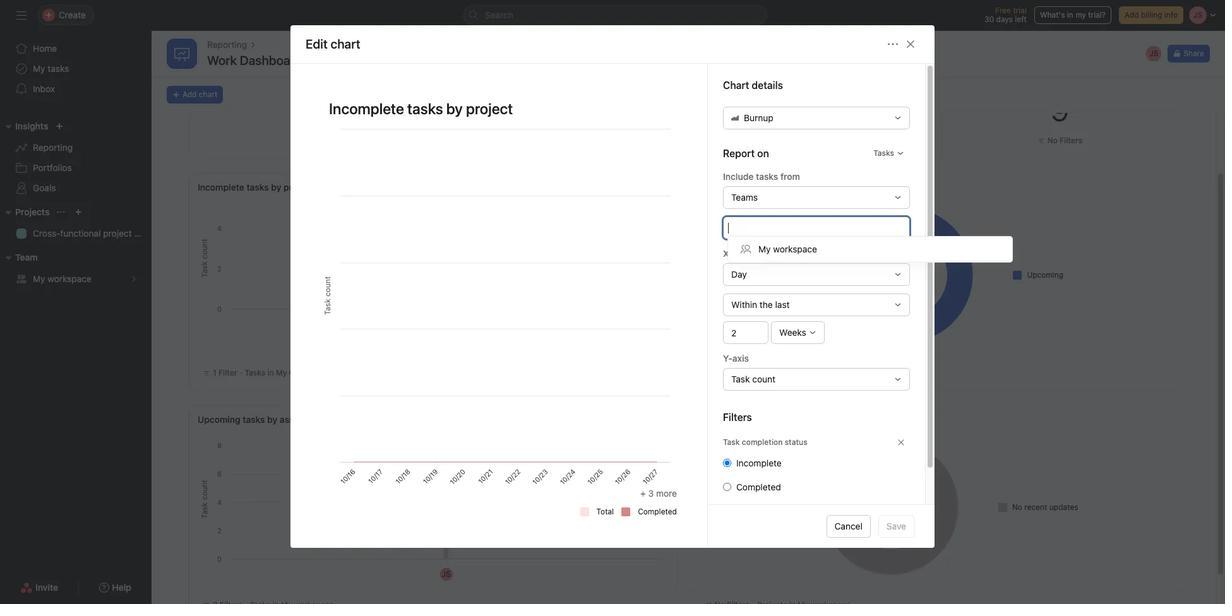 Task type: describe. For each thing, give the bounding box(es) containing it.
close image
[[906, 39, 916, 49]]

y-
[[723, 353, 733, 364]]

30
[[985, 15, 994, 24]]

goals link
[[8, 178, 144, 198]]

search button
[[464, 5, 767, 25]]

portfolios
[[33, 162, 72, 173]]

left
[[1015, 15, 1027, 24]]

y-axis
[[723, 353, 749, 364]]

9 button
[[1051, 92, 1070, 128]]

filters inside button
[[1060, 136, 1083, 145]]

teams
[[732, 192, 758, 203]]

search list box
[[464, 5, 767, 25]]

js button
[[1146, 45, 1163, 63]]

include tasks from
[[723, 171, 800, 182]]

home
[[33, 43, 57, 54]]

my workspace link
[[8, 269, 144, 289]]

cross-functional project plan link
[[8, 224, 152, 244]]

more actions image
[[888, 39, 898, 49]]

burnup button
[[723, 107, 910, 129]]

chart details
[[723, 79, 783, 91]]

functional
[[60, 228, 101, 239]]

cancel button
[[827, 516, 871, 538]]

task completion status
[[723, 438, 808, 447]]

1 vertical spatial completion
[[742, 438, 783, 447]]

trial
[[1014, 6, 1027, 15]]

save button
[[879, 516, 915, 538]]

1 for tasks
[[715, 368, 718, 378]]

Incomplete tasks by project text field
[[321, 94, 677, 123]]

completed for incomplete
[[737, 482, 781, 493]]

filter for incomplete
[[219, 368, 237, 378]]

last
[[775, 299, 790, 310]]

no recent updates
[[1013, 503, 1079, 512]]

team
[[15, 252, 38, 263]]

free trial 30 days left
[[985, 6, 1027, 24]]

tasks inside dropdown button
[[874, 148, 895, 158]]

billing
[[1141, 10, 1163, 20]]

add for add billing info
[[1125, 10, 1139, 20]]

my
[[1076, 10, 1087, 20]]

add for add chart
[[183, 90, 197, 99]]

0 horizontal spatial by
[[267, 414, 278, 425]]

what's in my trial?
[[1040, 10, 1106, 20]]

total
[[597, 507, 614, 517]]

incomplete for incomplete tasks by project
[[198, 182, 244, 193]]

insights element
[[0, 115, 152, 201]]

0 horizontal spatial filters
[[723, 412, 752, 423]]

team button
[[0, 250, 38, 265]]

add billing info
[[1125, 10, 1178, 20]]

1 horizontal spatial reporting link
[[207, 38, 247, 52]]

insights
[[15, 121, 48, 131]]

+
[[641, 488, 646, 499]]

assignee
[[280, 414, 317, 425]]

axis for y-
[[733, 353, 749, 364]]

show options image
[[309, 56, 319, 66]]

no filters button
[[1035, 135, 1086, 147]]

incomplete tasks by project
[[198, 182, 313, 193]]

my inside "link"
[[33, 63, 45, 74]]

projects button
[[0, 205, 50, 220]]

1 for incomplete
[[213, 368, 217, 378]]

search
[[485, 9, 514, 20]]

my workspace
[[33, 274, 92, 284]]

0 vertical spatial status
[[787, 182, 813, 193]]

projects by project status
[[700, 414, 807, 425]]

tasks by completion status this month
[[700, 182, 860, 193]]

reporting inside insights element
[[33, 142, 73, 153]]

1 filter for incomplete
[[213, 368, 237, 378]]

my tasks link
[[8, 59, 144, 79]]

within the last button
[[723, 294, 910, 316]]

updates
[[1050, 503, 1079, 512]]

weeks
[[780, 327, 807, 338]]

count
[[753, 374, 776, 384]]

add billing info button
[[1119, 6, 1184, 24]]

my inside teams element
[[33, 274, 45, 284]]

teams button
[[723, 186, 910, 209]]

no filters
[[1048, 136, 1083, 145]]

from
[[781, 171, 800, 182]]

tasks for upcoming
[[243, 414, 265, 425]]

what's
[[1040, 10, 1065, 20]]

in inside button
[[1068, 10, 1074, 20]]

x-
[[723, 248, 733, 259]]

info
[[1165, 10, 1178, 20]]

axis for x-
[[733, 248, 750, 259]]

the
[[760, 299, 773, 310]]

days
[[997, 15, 1013, 24]]

work dashboard
[[207, 53, 302, 68]]

inbox link
[[8, 79, 144, 99]]

workspace for incomplete tasks by project
[[289, 368, 329, 378]]

upcoming tasks by assignee this week
[[198, 414, 359, 425]]

home link
[[8, 39, 144, 59]]

plan
[[134, 228, 152, 239]]



Task type: locate. For each thing, give the bounding box(es) containing it.
insights button
[[0, 119, 48, 134]]

no for no filters
[[1048, 136, 1058, 145]]

workspace inside teams element
[[48, 274, 92, 284]]

1 horizontal spatial completed
[[737, 482, 781, 493]]

2 horizontal spatial workspace
[[791, 368, 831, 378]]

1 vertical spatial upcoming
[[198, 414, 240, 425]]

tasks inside "link"
[[48, 63, 69, 74]]

by for tasks
[[726, 182, 736, 193]]

1 filter
[[213, 368, 237, 378], [715, 368, 739, 378]]

no inside button
[[1048, 136, 1058, 145]]

0 vertical spatial no
[[1048, 136, 1058, 145]]

projects inside dropdown button
[[15, 207, 50, 217]]

weeks button
[[771, 321, 825, 344]]

x-axis
[[723, 248, 750, 259]]

hide sidebar image
[[16, 10, 27, 20]]

my
[[33, 63, 45, 74], [33, 274, 45, 284], [276, 368, 287, 378], [778, 368, 789, 378]]

0 button
[[800, 92, 818, 128]]

project status
[[749, 414, 807, 425]]

by project
[[271, 182, 313, 193]]

0 vertical spatial projects
[[15, 207, 50, 217]]

tasks
[[48, 63, 69, 74], [756, 171, 778, 182], [247, 182, 269, 193], [243, 414, 265, 425]]

0 horizontal spatial reporting link
[[8, 138, 144, 158]]

upcoming for upcoming
[[1027, 270, 1064, 280]]

tasks left by project
[[247, 182, 269, 193]]

recent
[[1025, 503, 1048, 512]]

within
[[732, 299, 757, 310]]

completion down projects by project status
[[742, 438, 783, 447]]

filter for tasks
[[721, 368, 739, 378]]

workspace down cross-functional project plan link at left top
[[48, 274, 92, 284]]

+ 3 more button
[[641, 488, 677, 499]]

this week
[[319, 414, 359, 425]]

tasks
[[874, 148, 895, 158], [700, 182, 723, 193], [245, 368, 266, 378], [747, 368, 767, 378]]

2 1 from the left
[[715, 368, 718, 378]]

tasks button
[[868, 144, 910, 162]]

invite button
[[12, 577, 66, 600]]

0 vertical spatial js
[[1150, 49, 1159, 58]]

axis
[[733, 248, 750, 259], [733, 353, 749, 364]]

share
[[1184, 49, 1205, 58]]

1 vertical spatial task
[[723, 438, 740, 447]]

status
[[787, 182, 813, 193], [785, 438, 808, 447]]

what's in my trial? button
[[1035, 6, 1112, 24]]

more
[[656, 488, 677, 499]]

incomplete
[[198, 182, 244, 193], [737, 458, 782, 469]]

1 vertical spatial reporting link
[[8, 138, 144, 158]]

axis up day
[[733, 248, 750, 259]]

reporting up the portfolios
[[33, 142, 73, 153]]

1 filter for tasks
[[715, 368, 739, 378]]

by
[[726, 182, 736, 193], [267, 414, 278, 425], [736, 414, 747, 425]]

1 horizontal spatial in
[[769, 368, 776, 378]]

js inside button
[[1150, 49, 1159, 58]]

0 horizontal spatial filter
[[219, 368, 237, 378]]

by for projects
[[736, 414, 747, 425]]

0 vertical spatial completion
[[738, 182, 785, 193]]

1 vertical spatial axis
[[733, 353, 749, 364]]

0 vertical spatial reporting
[[207, 39, 247, 50]]

workspace up assignee in the left bottom of the page
[[289, 368, 329, 378]]

projects
[[15, 207, 50, 217], [700, 414, 734, 425]]

0 horizontal spatial completed
[[638, 507, 677, 517]]

add
[[1125, 10, 1139, 20], [183, 90, 197, 99]]

0 vertical spatial task
[[732, 374, 750, 384]]

projects for projects by project status
[[700, 414, 734, 425]]

0 horizontal spatial projects
[[15, 207, 50, 217]]

tasks in my workspace up upcoming tasks by assignee this week
[[245, 368, 329, 378]]

1 horizontal spatial tasks in my workspace
[[747, 368, 831, 378]]

this month
[[815, 182, 860, 193]]

0 horizontal spatial incomplete
[[198, 182, 244, 193]]

1 vertical spatial status
[[785, 438, 808, 447]]

1 vertical spatial incomplete
[[737, 458, 782, 469]]

projects element
[[0, 201, 152, 246]]

add left billing
[[1125, 10, 1139, 20]]

status down from
[[787, 182, 813, 193]]

tasks for incomplete
[[247, 182, 269, 193]]

1 horizontal spatial by
[[726, 182, 736, 193]]

projects for projects
[[15, 207, 50, 217]]

a button to remove the filter image
[[898, 439, 905, 446]]

tasks down home
[[48, 63, 69, 74]]

2 1 filter from the left
[[715, 368, 739, 378]]

include
[[723, 171, 754, 182]]

1 filter from the left
[[219, 368, 237, 378]]

0
[[800, 92, 818, 128]]

task count button
[[723, 368, 910, 391]]

0 horizontal spatial 1 filter
[[213, 368, 237, 378]]

portfolios link
[[8, 158, 144, 178]]

in for tasks by completion status this month
[[769, 368, 776, 378]]

1 vertical spatial completed
[[638, 507, 677, 517]]

upcoming for upcoming tasks by assignee this week
[[198, 414, 240, 425]]

axis up task count
[[733, 353, 749, 364]]

inbox
[[33, 83, 55, 94]]

completion down include tasks from
[[738, 182, 785, 193]]

filters up 'task completion status'
[[723, 412, 752, 423]]

status down project status
[[785, 438, 808, 447]]

day button
[[723, 263, 910, 286]]

0 horizontal spatial workspace
[[48, 274, 92, 284]]

1 horizontal spatial filters
[[1060, 136, 1083, 145]]

day
[[732, 269, 747, 280]]

tasks for include
[[756, 171, 778, 182]]

js
[[1150, 49, 1159, 58], [442, 570, 451, 579]]

0 horizontal spatial in
[[268, 368, 274, 378]]

reporting link
[[207, 38, 247, 52], [8, 138, 144, 158]]

incomplete for incomplete
[[737, 458, 782, 469]]

by up 'task completion status'
[[736, 414, 747, 425]]

1 horizontal spatial no
[[1048, 136, 1058, 145]]

1 1 from the left
[[213, 368, 217, 378]]

tasks left assignee in the left bottom of the page
[[243, 414, 265, 425]]

workspace down weeks dropdown button on the bottom right
[[791, 368, 831, 378]]

1 vertical spatial add
[[183, 90, 197, 99]]

1 horizontal spatial reporting
[[207, 39, 247, 50]]

add to starred image
[[326, 56, 336, 66]]

0 horizontal spatial js
[[442, 570, 451, 579]]

1 horizontal spatial filter
[[721, 368, 739, 378]]

Incomplete radio
[[723, 459, 732, 467]]

0 horizontal spatial tasks in my workspace
[[245, 368, 329, 378]]

filters
[[1060, 136, 1083, 145], [723, 412, 752, 423]]

invite
[[35, 582, 58, 593]]

0 vertical spatial completed
[[737, 482, 781, 493]]

global element
[[0, 31, 152, 107]]

task down y-axis
[[732, 374, 750, 384]]

goals
[[33, 183, 56, 193]]

0 vertical spatial incomplete
[[198, 182, 244, 193]]

task for task completion status
[[723, 438, 740, 447]]

1 horizontal spatial 1
[[715, 368, 718, 378]]

cross-functional project plan
[[33, 228, 152, 239]]

reporting link up the portfolios
[[8, 138, 144, 158]]

task for task count
[[732, 374, 750, 384]]

Completed radio
[[723, 483, 732, 491]]

my up inbox
[[33, 63, 45, 74]]

0 horizontal spatial 1
[[213, 368, 217, 378]]

0 vertical spatial filters
[[1060, 136, 1083, 145]]

tasks in my workspace down weeks
[[747, 368, 831, 378]]

completed for total
[[638, 507, 677, 517]]

my tasks
[[33, 63, 69, 74]]

1 horizontal spatial js
[[1150, 49, 1159, 58]]

1 horizontal spatial upcoming
[[1027, 270, 1064, 280]]

0 horizontal spatial upcoming
[[198, 414, 240, 425]]

filters down 9
[[1060, 136, 1083, 145]]

1 vertical spatial js
[[442, 570, 451, 579]]

no
[[1048, 136, 1058, 145], [1013, 503, 1023, 512]]

burnup
[[744, 112, 774, 123]]

2 filter from the left
[[721, 368, 739, 378]]

completed down + 3 more button
[[638, 507, 677, 517]]

reporting link up work dashboard
[[207, 38, 247, 52]]

my right count
[[778, 368, 789, 378]]

0 vertical spatial axis
[[733, 248, 750, 259]]

tasks up tasks by completion status this month
[[756, 171, 778, 182]]

1
[[213, 368, 217, 378], [715, 368, 718, 378]]

by down 'include'
[[726, 182, 736, 193]]

2 horizontal spatial by
[[736, 414, 747, 425]]

save
[[887, 521, 907, 532]]

no down 9
[[1048, 136, 1058, 145]]

chart
[[199, 90, 218, 99]]

in for incomplete tasks by project
[[268, 368, 274, 378]]

+ 3 more
[[641, 488, 677, 499]]

None number field
[[723, 321, 769, 344]]

share button
[[1168, 45, 1210, 63]]

project
[[103, 228, 132, 239]]

tasks for my
[[48, 63, 69, 74]]

my up upcoming tasks by assignee this week
[[276, 368, 287, 378]]

0 horizontal spatial add
[[183, 90, 197, 99]]

report image
[[174, 46, 190, 61]]

projects up the incomplete radio
[[700, 414, 734, 425]]

cross-
[[33, 228, 60, 239]]

add chart button
[[167, 86, 223, 104]]

by left assignee in the left bottom of the page
[[267, 414, 278, 425]]

1 horizontal spatial add
[[1125, 10, 1139, 20]]

free
[[996, 6, 1011, 15]]

1 tasks in my workspace from the left
[[245, 368, 329, 378]]

1 horizontal spatial workspace
[[289, 368, 329, 378]]

0 vertical spatial add
[[1125, 10, 1139, 20]]

task
[[732, 374, 750, 384], [723, 438, 740, 447]]

task count
[[732, 374, 776, 384]]

0 vertical spatial upcoming
[[1027, 270, 1064, 280]]

teams element
[[0, 246, 152, 292]]

2 tasks in my workspace from the left
[[747, 368, 831, 378]]

within the last
[[732, 299, 790, 310]]

9
[[1051, 92, 1070, 128]]

1 horizontal spatial 1 filter
[[715, 368, 739, 378]]

task inside "task count" dropdown button
[[732, 374, 750, 384]]

1 horizontal spatial incomplete
[[737, 458, 782, 469]]

completed right completed option
[[737, 482, 781, 493]]

tasks in my workspace for completion
[[747, 368, 831, 378]]

0 horizontal spatial no
[[1013, 503, 1023, 512]]

1 1 filter from the left
[[213, 368, 237, 378]]

no for no recent updates
[[1013, 503, 1023, 512]]

edit chart
[[306, 37, 360, 51]]

trial?
[[1089, 10, 1106, 20]]

no left recent
[[1013, 503, 1023, 512]]

2 horizontal spatial in
[[1068, 10, 1074, 20]]

1 vertical spatial filters
[[723, 412, 752, 423]]

reporting
[[207, 39, 247, 50], [33, 142, 73, 153]]

report on
[[723, 148, 769, 159]]

reporting up work dashboard
[[207, 39, 247, 50]]

cancel
[[835, 521, 863, 532]]

1 vertical spatial no
[[1013, 503, 1023, 512]]

task up the incomplete radio
[[723, 438, 740, 447]]

0 vertical spatial reporting link
[[207, 38, 247, 52]]

1 vertical spatial projects
[[700, 414, 734, 425]]

add chart
[[183, 90, 218, 99]]

1 vertical spatial reporting
[[33, 142, 73, 153]]

3
[[649, 488, 654, 499]]

tasks in my workspace for by project
[[245, 368, 329, 378]]

None text field
[[728, 220, 738, 235]]

0 horizontal spatial reporting
[[33, 142, 73, 153]]

1 horizontal spatial projects
[[700, 414, 734, 425]]

workspace for tasks by completion status this month
[[791, 368, 831, 378]]

add left 'chart'
[[183, 90, 197, 99]]

my down team
[[33, 274, 45, 284]]

projects up cross-
[[15, 207, 50, 217]]



Task type: vqa. For each thing, say whether or not it's contained in the screenshot.
'terryturtle85'
no



